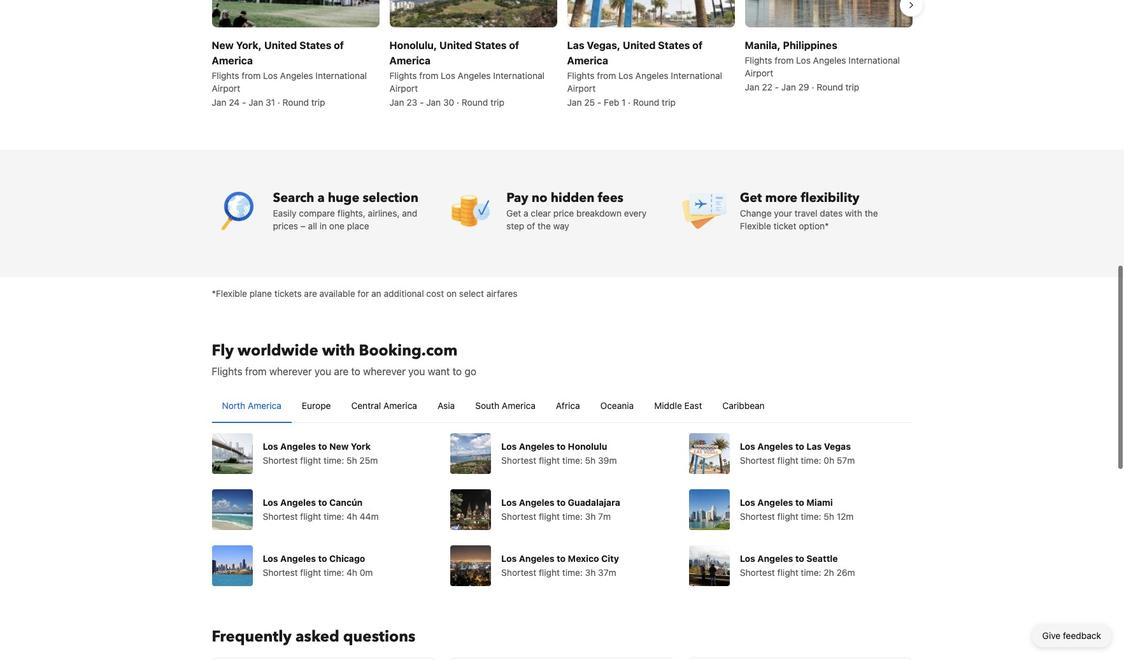 Task type: vqa. For each thing, say whether or not it's contained in the screenshot.


Task type: locate. For each thing, give the bounding box(es) containing it.
0 vertical spatial las
[[567, 39, 585, 51]]

los inside los angeles to honolulu shortest flight time: 5h 39m
[[502, 441, 517, 451]]

2 horizontal spatial 5h
[[824, 511, 835, 522]]

flight inside los angeles to miami shortest flight time: 5h 12m
[[778, 511, 799, 522]]

los inside los angeles to miami shortest flight time: 5h 12m
[[740, 497, 756, 507]]

get up change
[[740, 189, 762, 206]]

to for los angeles to seattle shortest flight time: 2h 26m
[[796, 553, 805, 564]]

los for los angeles to mexico city shortest flight time: 3h 37m
[[502, 553, 517, 564]]

1 vertical spatial get
[[507, 207, 521, 218]]

airport up the 24
[[212, 83, 240, 93]]

south
[[475, 400, 500, 411]]

shortest inside 'los angeles to cancún shortest flight time: 4h 44m'
[[263, 511, 298, 522]]

states inside the new york, united states of america flights from los angeles international airport jan 24 - jan 31 · round trip
[[300, 39, 332, 51]]

the right the dates
[[865, 207, 878, 218]]

airport up 25
[[567, 83, 596, 93]]

flight inside los angeles to guadalajara shortest flight time: 3h 7m
[[539, 511, 560, 522]]

· right 29
[[812, 81, 815, 92]]

time: down the cancún at the left bottom of the page
[[324, 511, 344, 522]]

region
[[202, 0, 923, 114]]

angeles inside los angeles to guadalajara shortest flight time: 3h 7m
[[519, 497, 555, 507]]

jan left 25
[[567, 97, 582, 107]]

los angeles to honolulu shortest flight time: 5h 39m
[[502, 441, 617, 465]]

united right honolulu,
[[440, 39, 472, 51]]

with right the dates
[[845, 207, 863, 218]]

round inside manila, philippines flights from los angeles international airport jan 22 - jan 29 · round trip
[[817, 81, 843, 92]]

0 horizontal spatial with
[[322, 340, 355, 361]]

flight for los angeles to seattle shortest flight time: 2h 26m
[[778, 567, 799, 578]]

angeles inside los angeles to las vegas shortest flight time: 0h 57m
[[758, 441, 793, 451]]

flight left 2h
[[778, 567, 799, 578]]

from inside manila, philippines flights from los angeles international airport jan 22 - jan 29 · round trip
[[775, 54, 794, 65]]

angeles for los angeles to mexico city shortest flight time: 3h 37m
[[519, 553, 555, 564]]

time: inside los angeles to honolulu shortest flight time: 5h 39m
[[562, 455, 583, 465]]

time: for los angeles to seattle shortest flight time: 2h 26m
[[801, 567, 822, 578]]

flights up 23
[[390, 70, 417, 81]]

- right 25
[[598, 97, 602, 107]]

shortest inside los angeles to new york shortest flight time: 5h 25m
[[263, 455, 298, 465]]

3 united from the left
[[623, 39, 656, 51]]

1 wherever from the left
[[269, 365, 312, 377]]

the
[[865, 207, 878, 218], [538, 220, 551, 231]]

time: for los angeles to guadalajara shortest flight time: 3h 7m
[[562, 511, 583, 522]]

los inside los angeles to las vegas shortest flight time: 0h 57m
[[740, 441, 756, 451]]

of inside the new york, united states of america flights from los angeles international airport jan 24 - jan 31 · round trip
[[334, 39, 344, 51]]

mexico
[[568, 553, 599, 564]]

jan
[[745, 81, 760, 92], [782, 81, 796, 92], [212, 97, 226, 107], [249, 97, 263, 107], [390, 97, 404, 107], [426, 97, 441, 107], [567, 97, 582, 107]]

a left clear
[[524, 207, 529, 218]]

africa
[[556, 400, 580, 411]]

las inside las vegas, united states of america flights from los angeles international airport jan 25 - feb 1 · round trip
[[567, 39, 585, 51]]

4h inside los angeles to chicago shortest flight time: 4h 0m
[[347, 567, 357, 578]]

of inside las vegas, united states of america flights from los angeles international airport jan 25 - feb 1 · round trip
[[693, 39, 703, 51]]

shortest right los angeles to mexico city 'image'
[[502, 567, 537, 578]]

shortest right los angeles to new york image
[[263, 455, 298, 465]]

trip right the 30
[[491, 97, 505, 107]]

time: left 0h on the bottom right of page
[[801, 455, 822, 465]]

to inside los angeles to chicago shortest flight time: 4h 0m
[[318, 553, 327, 564]]

angeles inside los angeles to mexico city shortest flight time: 3h 37m
[[519, 553, 555, 564]]

to for los angeles to honolulu shortest flight time: 5h 39m
[[557, 441, 566, 451]]

0 vertical spatial new
[[212, 39, 234, 51]]

los angeles to chicago shortest flight time: 4h 0m
[[263, 553, 373, 578]]

0 horizontal spatial are
[[304, 288, 317, 299]]

tab list
[[212, 389, 913, 423]]

flights,
[[338, 207, 366, 218]]

1 states from the left
[[300, 39, 332, 51]]

angeles inside los angeles to seattle shortest flight time: 2h 26m
[[758, 553, 793, 564]]

tab list containing north america
[[212, 389, 913, 423]]

shortest inside los angeles to honolulu shortest flight time: 5h 39m
[[502, 455, 537, 465]]

middle east
[[655, 400, 702, 411]]

los up the 31
[[263, 70, 278, 81]]

los for los angeles to guadalajara shortest flight time: 3h 7m
[[502, 497, 517, 507]]

jan left the 31
[[249, 97, 263, 107]]

los inside los angeles to mexico city shortest flight time: 3h 37m
[[502, 553, 517, 564]]

0 vertical spatial get
[[740, 189, 762, 206]]

shortest right los angeles to chicago image
[[263, 567, 298, 578]]

0 vertical spatial with
[[845, 207, 863, 218]]

time: down miami
[[801, 511, 822, 522]]

angeles for los angeles to chicago shortest flight time: 4h 0m
[[280, 553, 316, 564]]

flights inside manila, philippines flights from los angeles international airport jan 22 - jan 29 · round trip
[[745, 54, 773, 65]]

1 vertical spatial new
[[329, 441, 349, 451]]

5h for los angeles to miami shortest flight time: 5h 12m
[[824, 511, 835, 522]]

los angeles to seattle image
[[689, 545, 730, 586]]

1 vertical spatial 3h
[[585, 567, 596, 578]]

to for los angeles to las vegas shortest flight time: 0h 57m
[[796, 441, 805, 451]]

to inside los angeles to seattle shortest flight time: 2h 26m
[[796, 553, 805, 564]]

every
[[624, 207, 647, 218]]

to inside 'los angeles to cancún shortest flight time: 4h 44m'
[[318, 497, 327, 507]]

los right los angeles to las vegas image
[[740, 441, 756, 451]]

time: down 'chicago'
[[324, 567, 344, 578]]

time: for los angeles to cancún shortest flight time: 4h 44m
[[324, 511, 344, 522]]

los inside manila, philippines flights from los angeles international airport jan 22 - jan 29 · round trip
[[797, 54, 811, 65]]

with
[[845, 207, 863, 218], [322, 340, 355, 361]]

4h down the cancún at the left bottom of the page
[[347, 511, 357, 522]]

to for los angeles to new york shortest flight time: 5h 25m
[[318, 441, 327, 451]]

get inside the get more flexibility change your travel dates with the flexible ticket option*
[[740, 189, 762, 206]]

los inside the new york, united states of america flights from los angeles international airport jan 24 - jan 31 · round trip
[[263, 70, 278, 81]]

united right vegas,
[[623, 39, 656, 51]]

0 horizontal spatial 5h
[[347, 455, 357, 465]]

airport up 22
[[745, 67, 774, 78]]

2 states from the left
[[475, 39, 507, 51]]

to left honolulu
[[557, 441, 566, 451]]

5h inside los angeles to miami shortest flight time: 5h 12m
[[824, 511, 835, 522]]

time: down guadalajara
[[562, 511, 583, 522]]

1 3h from the top
[[585, 511, 596, 522]]

south america button
[[465, 389, 546, 422]]

region containing new york, united states of america
[[202, 0, 923, 114]]

los down philippines
[[797, 54, 811, 65]]

1 you from the left
[[315, 365, 331, 377]]

0 horizontal spatial las
[[567, 39, 585, 51]]

round right 29
[[817, 81, 843, 92]]

los for los angeles to miami shortest flight time: 5h 12m
[[740, 497, 756, 507]]

to left guadalajara
[[557, 497, 566, 507]]

29
[[799, 81, 810, 92]]

4h for 44m
[[347, 511, 357, 522]]

city
[[602, 553, 619, 564]]

- right 22
[[775, 81, 779, 92]]

wherever down booking.com
[[363, 365, 406, 377]]

1 horizontal spatial a
[[524, 207, 529, 218]]

1 horizontal spatial 5h
[[585, 455, 596, 465]]

central america
[[351, 400, 417, 411]]

chicago
[[329, 553, 365, 564]]

1 horizontal spatial states
[[475, 39, 507, 51]]

airport inside the new york, united states of america flights from los angeles international airport jan 24 - jan 31 · round trip
[[212, 83, 240, 93]]

- right 23
[[420, 97, 424, 107]]

from down worldwide
[[245, 365, 267, 377]]

flights down fly
[[212, 365, 243, 377]]

shortest
[[263, 455, 298, 465], [502, 455, 537, 465], [740, 455, 775, 465], [263, 511, 298, 522], [502, 511, 537, 522], [740, 511, 775, 522], [263, 567, 298, 578], [502, 567, 537, 578], [740, 567, 775, 578]]

states inside las vegas, united states of america flights from los angeles international airport jan 25 - feb 1 · round trip
[[658, 39, 690, 51]]

flight inside los angeles to las vegas shortest flight time: 0h 57m
[[778, 455, 799, 465]]

flight for los angeles to cancún shortest flight time: 4h 44m
[[300, 511, 321, 522]]

flights up 25
[[567, 70, 595, 81]]

one
[[329, 220, 345, 231]]

angeles
[[813, 54, 847, 65], [280, 70, 313, 81], [458, 70, 491, 81], [636, 70, 669, 81], [280, 441, 316, 451], [519, 441, 555, 451], [758, 441, 793, 451], [280, 497, 316, 507], [519, 497, 555, 507], [758, 497, 793, 507], [280, 553, 316, 564], [519, 553, 555, 564], [758, 553, 793, 564]]

from down honolulu,
[[419, 70, 439, 81]]

jan left 22
[[745, 81, 760, 92]]

huge
[[328, 189, 360, 206]]

angeles inside los angeles to miami shortest flight time: 5h 12m
[[758, 497, 793, 507]]

24
[[229, 97, 240, 107]]

time: down honolulu
[[562, 455, 583, 465]]

trip
[[846, 81, 860, 92], [311, 97, 325, 107], [491, 97, 505, 107], [662, 97, 676, 107]]

vegas,
[[587, 39, 621, 51]]

honolulu
[[568, 441, 607, 451]]

31
[[266, 97, 275, 107]]

more
[[766, 189, 798, 206]]

las
[[567, 39, 585, 51], [807, 441, 822, 451]]

shortest inside los angeles to seattle shortest flight time: 2h 26m
[[740, 567, 775, 578]]

the down clear
[[538, 220, 551, 231]]

shortest for los angeles to seattle shortest flight time: 2h 26m
[[740, 567, 775, 578]]

los for los angeles to new york shortest flight time: 5h 25m
[[263, 441, 278, 451]]

angeles for los angeles to cancún shortest flight time: 4h 44m
[[280, 497, 316, 507]]

4h inside 'los angeles to cancún shortest flight time: 4h 44m'
[[347, 511, 357, 522]]

to inside los angeles to miami shortest flight time: 5h 12m
[[796, 497, 805, 507]]

angeles inside los angeles to honolulu shortest flight time: 5h 39m
[[519, 441, 555, 451]]

· inside the new york, united states of america flights from los angeles international airport jan 24 - jan 31 · round trip
[[278, 97, 280, 107]]

1 horizontal spatial the
[[865, 207, 878, 218]]

1 horizontal spatial new
[[329, 441, 349, 451]]

shortest right los angeles to honolulu image
[[502, 455, 537, 465]]

5h down honolulu
[[585, 455, 596, 465]]

available
[[320, 288, 355, 299]]

1
[[622, 97, 626, 107]]

los angeles to chicago image
[[212, 545, 253, 586]]

trip right 29
[[846, 81, 860, 92]]

4h for 0m
[[347, 567, 357, 578]]

shortest right los angeles to cancún image at the left of the page
[[263, 511, 298, 522]]

*flexible
[[212, 288, 247, 299]]

shortest right los angeles to seattle image
[[740, 567, 775, 578]]

new
[[212, 39, 234, 51], [329, 441, 349, 451]]

1 horizontal spatial get
[[740, 189, 762, 206]]

los right los angeles to cancún image at the left of the page
[[263, 497, 278, 507]]

to for los angeles to chicago shortest flight time: 4h 0m
[[318, 553, 327, 564]]

states for las vegas, united states of america
[[658, 39, 690, 51]]

round right 1
[[633, 97, 660, 107]]

get up step
[[507, 207, 521, 218]]

time: for los angeles to honolulu shortest flight time: 5h 39m
[[562, 455, 583, 465]]

flights inside las vegas, united states of america flights from los angeles international airport jan 25 - feb 1 · round trip
[[567, 70, 595, 81]]

4h left 0m
[[347, 567, 357, 578]]

los up the 30
[[441, 70, 455, 81]]

fly worldwide with booking.com flights from wherever you are to wherever you want to go
[[212, 340, 477, 377]]

america down honolulu,
[[390, 54, 431, 66]]

1 vertical spatial the
[[538, 220, 551, 231]]

round right the 30
[[462, 97, 488, 107]]

states
[[300, 39, 332, 51], [475, 39, 507, 51], [658, 39, 690, 51]]

of inside honolulu, united states of america flights from los angeles international airport jan 23 - jan 30 · round trip
[[509, 39, 519, 51]]

breakdown
[[577, 207, 622, 218]]

states inside honolulu, united states of america flights from los angeles international airport jan 23 - jan 30 · round trip
[[475, 39, 507, 51]]

you up the europe
[[315, 365, 331, 377]]

compare
[[299, 207, 335, 218]]

united right york,
[[264, 39, 297, 51]]

to for los angeles to miami shortest flight time: 5h 12m
[[796, 497, 805, 507]]

0 vertical spatial 3h
[[585, 511, 596, 522]]

to left 'york'
[[318, 441, 327, 451]]

2 horizontal spatial united
[[623, 39, 656, 51]]

5h inside los angeles to honolulu shortest flight time: 5h 39m
[[585, 455, 596, 465]]

to
[[351, 365, 361, 377], [453, 365, 462, 377], [318, 441, 327, 451], [557, 441, 566, 451], [796, 441, 805, 451], [318, 497, 327, 507], [557, 497, 566, 507], [796, 497, 805, 507], [318, 553, 327, 564], [557, 553, 566, 564], [796, 553, 805, 564]]

to left mexico
[[557, 553, 566, 564]]

states for new york, united states of america
[[300, 39, 332, 51]]

time: inside los angeles to guadalajara shortest flight time: 3h 7m
[[562, 511, 583, 522]]

- right the 24
[[242, 97, 246, 107]]

time: for los angeles to chicago shortest flight time: 4h 0m
[[324, 567, 344, 578]]

1 vertical spatial a
[[524, 207, 529, 218]]

dates
[[820, 207, 843, 218]]

5h
[[347, 455, 357, 465], [585, 455, 596, 465], [824, 511, 835, 522]]

flight up los angeles to guadalajara shortest flight time: 3h 7m
[[539, 455, 560, 465]]

angeles inside manila, philippines flights from los angeles international airport jan 22 - jan 29 · round trip
[[813, 54, 847, 65]]

of
[[334, 39, 344, 51], [509, 39, 519, 51], [693, 39, 703, 51], [527, 220, 535, 231]]

manila,
[[745, 39, 781, 51]]

los right los angeles to mexico city 'image'
[[502, 553, 517, 564]]

los angeles to mexico city shortest flight time: 3h 37m
[[502, 553, 619, 578]]

0 vertical spatial a
[[318, 189, 325, 206]]

airport
[[745, 67, 774, 78], [212, 83, 240, 93], [390, 83, 418, 93], [567, 83, 596, 93]]

united for new
[[264, 39, 297, 51]]

wherever down worldwide
[[269, 365, 312, 377]]

1 horizontal spatial with
[[845, 207, 863, 218]]

are right "tickets"
[[304, 288, 317, 299]]

1 horizontal spatial las
[[807, 441, 822, 451]]

flexibility
[[801, 189, 860, 206]]

los inside los angeles to chicago shortest flight time: 4h 0m
[[263, 553, 278, 564]]

caribbean
[[723, 400, 765, 411]]

frequently
[[212, 626, 292, 647]]

las left vegas,
[[567, 39, 585, 51]]

time: inside 'los angeles to cancún shortest flight time: 4h 44m'
[[324, 511, 344, 522]]

los up 1
[[619, 70, 633, 81]]

time: inside los angeles to miami shortest flight time: 5h 12m
[[801, 511, 822, 522]]

central america button
[[341, 389, 428, 422]]

time: inside los angeles to seattle shortest flight time: 2h 26m
[[801, 567, 822, 578]]

to left seattle
[[796, 553, 805, 564]]

1 horizontal spatial united
[[440, 39, 472, 51]]

angeles for los angeles to honolulu shortest flight time: 5h 39m
[[519, 441, 555, 451]]

los inside los angeles to seattle shortest flight time: 2h 26m
[[740, 553, 756, 564]]

questions
[[343, 626, 416, 647]]

flight up 'los angeles to cancún shortest flight time: 4h 44m' at left
[[300, 455, 321, 465]]

america down york,
[[212, 54, 253, 66]]

america down vegas,
[[567, 54, 608, 66]]

america right south on the bottom
[[502, 400, 536, 411]]

0 vertical spatial 4h
[[347, 511, 357, 522]]

international
[[849, 54, 900, 65], [316, 70, 367, 81], [493, 70, 545, 81], [671, 70, 723, 81]]

2 you from the left
[[409, 365, 425, 377]]

feb
[[604, 97, 619, 107]]

wherever
[[269, 365, 312, 377], [363, 365, 406, 377]]

37m
[[598, 567, 617, 578]]

from
[[775, 54, 794, 65], [242, 70, 261, 81], [419, 70, 439, 81], [597, 70, 616, 81], [245, 365, 267, 377]]

los right los angeles to new york image
[[263, 441, 278, 451]]

0 horizontal spatial new
[[212, 39, 234, 51]]

flight up los angeles to chicago shortest flight time: 4h 0m
[[300, 511, 321, 522]]

new york, united states of america flights from los angeles international airport jan 24 - jan 31 · round trip
[[212, 39, 367, 107]]

4h
[[347, 511, 357, 522], [347, 567, 357, 578]]

los inside las vegas, united states of america flights from los angeles international airport jan 25 - feb 1 · round trip
[[619, 70, 633, 81]]

flight inside los angeles to seattle shortest flight time: 2h 26m
[[778, 567, 799, 578]]

time: down mexico
[[562, 567, 583, 578]]

north america
[[222, 400, 282, 411]]

3 states from the left
[[658, 39, 690, 51]]

to inside los angeles to honolulu shortest flight time: 5h 39m
[[557, 441, 566, 451]]

of inside pay no hidden fees get a clear price breakdown every step of the way
[[527, 220, 535, 231]]

30
[[443, 97, 454, 107]]

shortest for los angeles to chicago shortest flight time: 4h 0m
[[263, 567, 298, 578]]

· right 1
[[628, 97, 631, 107]]

los angeles to guadalajara image
[[451, 489, 491, 530]]

5h left 12m
[[824, 511, 835, 522]]

- inside the new york, united states of america flights from los angeles international airport jan 24 - jan 31 · round trip
[[242, 97, 246, 107]]

1 vertical spatial las
[[807, 441, 822, 451]]

· right the 31
[[278, 97, 280, 107]]

flight inside 'los angeles to cancún shortest flight time: 4h 44m'
[[300, 511, 321, 522]]

flights
[[745, 54, 773, 65], [212, 70, 239, 81], [390, 70, 417, 81], [567, 70, 595, 81], [212, 365, 243, 377]]

0 horizontal spatial the
[[538, 220, 551, 231]]

from up feb
[[597, 70, 616, 81]]

1 vertical spatial 4h
[[347, 567, 357, 578]]

flight up los angeles to mexico city shortest flight time: 3h 37m
[[539, 511, 560, 522]]

additional
[[384, 288, 424, 299]]

0 horizontal spatial states
[[300, 39, 332, 51]]

trip right the 31
[[311, 97, 325, 107]]

flight for los angeles to honolulu shortest flight time: 5h 39m
[[539, 455, 560, 465]]

25m
[[360, 455, 378, 465]]

america right central
[[384, 400, 417, 411]]

angeles for los angeles to las vegas shortest flight time: 0h 57m
[[758, 441, 793, 451]]

flight left 0m
[[300, 567, 321, 578]]

miami
[[807, 497, 833, 507]]

want
[[428, 365, 450, 377]]

- inside manila, philippines flights from los angeles international airport jan 22 - jan 29 · round trip
[[775, 81, 779, 92]]

you left 'want'
[[409, 365, 425, 377]]

time: left 25m
[[324, 455, 344, 465]]

1 horizontal spatial you
[[409, 365, 425, 377]]

los angeles to miami image
[[689, 489, 730, 530]]

north
[[222, 400, 245, 411]]

to inside los angeles to guadalajara shortest flight time: 3h 7m
[[557, 497, 566, 507]]

los for los angeles to chicago shortest flight time: 4h 0m
[[263, 553, 278, 564]]

1 vertical spatial with
[[322, 340, 355, 361]]

2 horizontal spatial states
[[658, 39, 690, 51]]

a
[[318, 189, 325, 206], [524, 207, 529, 218]]

jan left 29
[[782, 81, 796, 92]]

shortest inside los angeles to miami shortest flight time: 5h 12m
[[740, 511, 775, 522]]

2 3h from the top
[[585, 567, 596, 578]]

shortest inside los angeles to chicago shortest flight time: 4h 0m
[[263, 567, 298, 578]]

0 horizontal spatial get
[[507, 207, 521, 218]]

los angeles to las vegas image
[[689, 433, 730, 474]]

new left york,
[[212, 39, 234, 51]]

flight inside los angeles to honolulu shortest flight time: 5h 39m
[[539, 455, 560, 465]]

to inside los angeles to las vegas shortest flight time: 0h 57m
[[796, 441, 805, 451]]

los angeles to mexico city image
[[451, 545, 491, 586]]

shortest right los angeles to guadalajara image
[[502, 511, 537, 522]]

los angeles to new york shortest flight time: 5h 25m
[[263, 441, 378, 465]]

0 horizontal spatial united
[[264, 39, 297, 51]]

0 horizontal spatial a
[[318, 189, 325, 206]]

1 horizontal spatial wherever
[[363, 365, 406, 377]]

1 united from the left
[[264, 39, 297, 51]]

los right los angeles to seattle image
[[740, 553, 756, 564]]

angeles inside 'los angeles to cancún shortest flight time: 4h 44m'
[[280, 497, 316, 507]]

0 vertical spatial the
[[865, 207, 878, 218]]

1 4h from the top
[[347, 511, 357, 522]]

to left the vegas
[[796, 441, 805, 451]]

0 horizontal spatial wherever
[[269, 365, 312, 377]]

flights down manila,
[[745, 54, 773, 65]]

3h
[[585, 511, 596, 522], [585, 567, 596, 578]]

flight inside los angeles to chicago shortest flight time: 4h 0m
[[300, 567, 321, 578]]

you
[[315, 365, 331, 377], [409, 365, 425, 377]]

with down available
[[322, 340, 355, 361]]

international inside honolulu, united states of america flights from los angeles international airport jan 23 - jan 30 · round trip
[[493, 70, 545, 81]]

0 horizontal spatial you
[[315, 365, 331, 377]]

new left 'york'
[[329, 441, 349, 451]]

1 horizontal spatial are
[[334, 365, 349, 377]]

trip right 1
[[662, 97, 676, 107]]

are
[[304, 288, 317, 299], [334, 365, 349, 377]]

from down york,
[[242, 70, 261, 81]]

5h down 'york'
[[347, 455, 357, 465]]

los inside los angeles to guadalajara shortest flight time: 3h 7m
[[502, 497, 517, 507]]

with inside the get more flexibility change your travel dates with the flexible ticket option*
[[845, 207, 863, 218]]

shortest inside los angeles to guadalajara shortest flight time: 3h 7m
[[502, 511, 537, 522]]

2 united from the left
[[440, 39, 472, 51]]

1 vertical spatial are
[[334, 365, 349, 377]]

place
[[347, 220, 369, 231]]

worldwide
[[238, 340, 318, 361]]

3h left '7m'
[[585, 511, 596, 522]]

flight inside los angeles to mexico city shortest flight time: 3h 37m
[[539, 567, 560, 578]]

2 4h from the top
[[347, 567, 357, 578]]

3h down mexico
[[585, 567, 596, 578]]



Task type: describe. For each thing, give the bounding box(es) containing it.
with inside fly worldwide with booking.com flights from wherever you are to wherever you want to go
[[322, 340, 355, 361]]

in
[[320, 220, 327, 231]]

2h
[[824, 567, 834, 578]]

are inside fly worldwide with booking.com flights from wherever you are to wherever you want to go
[[334, 365, 349, 377]]

3h inside los angeles to mexico city shortest flight time: 3h 37m
[[585, 567, 596, 578]]

2 wherever from the left
[[363, 365, 406, 377]]

get inside pay no hidden fees get a clear price breakdown every step of the way
[[507, 207, 521, 218]]

3h inside los angeles to guadalajara shortest flight time: 3h 7m
[[585, 511, 596, 522]]

5h for los angeles to honolulu shortest flight time: 5h 39m
[[585, 455, 596, 465]]

easily
[[273, 207, 297, 218]]

new inside los angeles to new york shortest flight time: 5h 25m
[[329, 441, 349, 451]]

middle east button
[[644, 389, 713, 422]]

from inside fly worldwide with booking.com flights from wherever you are to wherever you want to go
[[245, 365, 267, 377]]

change
[[740, 207, 772, 218]]

fees
[[598, 189, 624, 206]]

north america button
[[212, 389, 292, 422]]

to left the go
[[453, 365, 462, 377]]

america inside button
[[502, 400, 536, 411]]

23
[[407, 97, 417, 107]]

international inside manila, philippines flights from los angeles international airport jan 22 - jan 29 · round trip
[[849, 54, 900, 65]]

los angeles to honolulu image
[[451, 433, 491, 474]]

united inside honolulu, united states of america flights from los angeles international airport jan 23 - jan 30 · round trip
[[440, 39, 472, 51]]

way
[[553, 220, 570, 231]]

jan left the 30
[[426, 97, 441, 107]]

0h
[[824, 455, 835, 465]]

europe
[[302, 400, 331, 411]]

airport inside manila, philippines flights from los angeles international airport jan 22 - jan 29 · round trip
[[745, 67, 774, 78]]

time: inside los angeles to las vegas shortest flight time: 0h 57m
[[801, 455, 822, 465]]

pay
[[507, 189, 529, 206]]

africa button
[[546, 389, 590, 422]]

prices
[[273, 220, 298, 231]]

to for los angeles to guadalajara shortest flight time: 3h 7m
[[557, 497, 566, 507]]

trip inside honolulu, united states of america flights from los angeles international airport jan 23 - jan 30 · round trip
[[491, 97, 505, 107]]

asia button
[[428, 389, 465, 422]]

angeles inside honolulu, united states of america flights from los angeles international airport jan 23 - jan 30 · round trip
[[458, 70, 491, 81]]

round inside las vegas, united states of america flights from los angeles international airport jan 25 - feb 1 · round trip
[[633, 97, 660, 107]]

angeles for los angeles to guadalajara shortest flight time: 3h 7m
[[519, 497, 555, 507]]

price
[[554, 207, 574, 218]]

caribbean button
[[713, 389, 775, 422]]

flight for los angeles to miami shortest flight time: 5h 12m
[[778, 511, 799, 522]]

the inside the get more flexibility change your travel dates with the flexible ticket option*
[[865, 207, 878, 218]]

shortest for los angeles to miami shortest flight time: 5h 12m
[[740, 511, 775, 522]]

new inside the new york, united states of america flights from los angeles international airport jan 24 - jan 31 · round trip
[[212, 39, 234, 51]]

the inside pay no hidden fees get a clear price breakdown every step of the way
[[538, 220, 551, 231]]

jan left 23
[[390, 97, 404, 107]]

get more flexibility change your travel dates with the flexible ticket option*
[[740, 189, 878, 231]]

america right north
[[248, 400, 282, 411]]

cost
[[426, 288, 444, 299]]

guadalajara
[[568, 497, 621, 507]]

york
[[351, 441, 371, 451]]

los angeles to miami shortest flight time: 5h 12m
[[740, 497, 854, 522]]

time: for los angeles to miami shortest flight time: 5h 12m
[[801, 511, 822, 522]]

los angeles to cancún shortest flight time: 4h 44m
[[263, 497, 379, 522]]

clear
[[531, 207, 551, 218]]

- inside las vegas, united states of america flights from los angeles international airport jan 25 - feb 1 · round trip
[[598, 97, 602, 107]]

–
[[301, 220, 306, 231]]

frequently asked questions
[[212, 626, 416, 647]]

shortest for los angeles to cancún shortest flight time: 4h 44m
[[263, 511, 298, 522]]

go
[[465, 365, 477, 377]]

las inside los angeles to las vegas shortest flight time: 0h 57m
[[807, 441, 822, 451]]

flight for los angeles to chicago shortest flight time: 4h 0m
[[300, 567, 321, 578]]

asia
[[438, 400, 455, 411]]

0 vertical spatial are
[[304, 288, 317, 299]]

los angeles to new york image
[[212, 433, 253, 474]]

america inside las vegas, united states of america flights from los angeles international airport jan 25 - feb 1 · round trip
[[567, 54, 608, 66]]

time: inside los angeles to mexico city shortest flight time: 3h 37m
[[562, 567, 583, 578]]

honolulu,
[[390, 39, 437, 51]]

39m
[[598, 455, 617, 465]]

ticket
[[774, 220, 797, 231]]

angeles inside the new york, united states of america flights from los angeles international airport jan 24 - jan 31 · round trip
[[280, 70, 313, 81]]

from inside the new york, united states of america flights from los angeles international airport jan 24 - jan 31 · round trip
[[242, 70, 261, 81]]

east
[[685, 400, 702, 411]]

flight inside los angeles to new york shortest flight time: 5h 25m
[[300, 455, 321, 465]]

to up central
[[351, 365, 361, 377]]

trip inside manila, philippines flights from los angeles international airport jan 22 - jan 29 · round trip
[[846, 81, 860, 92]]

search a huge selection easily compare flights, airlines, and prices – all in one place
[[273, 189, 419, 231]]

travel
[[795, 207, 818, 218]]

all
[[308, 220, 317, 231]]

· inside las vegas, united states of america flights from los angeles international airport jan 25 - feb 1 · round trip
[[628, 97, 631, 107]]

airfares
[[487, 288, 518, 299]]

to for los angeles to cancún shortest flight time: 4h 44m
[[318, 497, 327, 507]]

selection
[[363, 189, 419, 206]]

international inside las vegas, united states of america flights from los angeles international airport jan 25 - feb 1 · round trip
[[671, 70, 723, 81]]

no
[[532, 189, 548, 206]]

a inside pay no hidden fees get a clear price breakdown every step of the way
[[524, 207, 529, 218]]

flight for los angeles to guadalajara shortest flight time: 3h 7m
[[539, 511, 560, 522]]

*flexible plane tickets are available for an additional cost on select airfares
[[212, 288, 518, 299]]

from inside honolulu, united states of america flights from los angeles international airport jan 23 - jan 30 · round trip
[[419, 70, 439, 81]]

flexible
[[740, 220, 771, 231]]

select
[[459, 288, 484, 299]]

round inside the new york, united states of america flights from los angeles international airport jan 24 - jan 31 · round trip
[[283, 97, 309, 107]]

manila, philippines flights from los angeles international airport jan 22 - jan 29 · round trip
[[745, 39, 900, 92]]

los inside honolulu, united states of america flights from los angeles international airport jan 23 - jan 30 · round trip
[[441, 70, 455, 81]]

12m
[[837, 511, 854, 522]]

round inside honolulu, united states of america flights from los angeles international airport jan 23 - jan 30 · round trip
[[462, 97, 488, 107]]

give feedback
[[1043, 630, 1102, 641]]

give feedback button
[[1033, 624, 1112, 647]]

oceania
[[601, 400, 634, 411]]

time: inside los angeles to new york shortest flight time: 5h 25m
[[324, 455, 344, 465]]

trip inside las vegas, united states of america flights from los angeles international airport jan 25 - feb 1 · round trip
[[662, 97, 676, 107]]

hidden
[[551, 189, 595, 206]]

airlines,
[[368, 207, 400, 218]]

step
[[507, 220, 525, 231]]

- inside honolulu, united states of america flights from los angeles international airport jan 23 - jan 30 · round trip
[[420, 97, 424, 107]]

america inside the new york, united states of america flights from los angeles international airport jan 24 - jan 31 · round trip
[[212, 54, 253, 66]]

los for los angeles to las vegas shortest flight time: 0h 57m
[[740, 441, 756, 451]]

25
[[584, 97, 595, 107]]

shortest for los angeles to guadalajara shortest flight time: 3h 7m
[[502, 511, 537, 522]]

airport inside las vegas, united states of america flights from los angeles international airport jan 25 - feb 1 · round trip
[[567, 83, 596, 93]]

angeles inside las vegas, united states of america flights from los angeles international airport jan 25 - feb 1 · round trip
[[636, 70, 669, 81]]

from inside las vegas, united states of america flights from los angeles international airport jan 25 - feb 1 · round trip
[[597, 70, 616, 81]]

angeles for los angeles to seattle shortest flight time: 2h 26m
[[758, 553, 793, 564]]

your
[[774, 207, 793, 218]]

los angeles to seattle shortest flight time: 2h 26m
[[740, 553, 855, 578]]

give
[[1043, 630, 1061, 641]]

tickets
[[274, 288, 302, 299]]

vegas
[[824, 441, 851, 451]]

york,
[[236, 39, 262, 51]]

international inside the new york, united states of america flights from los angeles international airport jan 24 - jan 31 · round trip
[[316, 70, 367, 81]]

flights inside honolulu, united states of america flights from los angeles international airport jan 23 - jan 30 · round trip
[[390, 70, 417, 81]]

jan inside las vegas, united states of america flights from los angeles international airport jan 25 - feb 1 · round trip
[[567, 97, 582, 107]]

south america
[[475, 400, 536, 411]]

los angeles to cancún image
[[212, 489, 253, 530]]

shortest for los angeles to honolulu shortest flight time: 5h 39m
[[502, 455, 537, 465]]

· inside manila, philippines flights from los angeles international airport jan 22 - jan 29 · round trip
[[812, 81, 815, 92]]

flights inside the new york, united states of america flights from los angeles international airport jan 24 - jan 31 · round trip
[[212, 70, 239, 81]]

plane
[[250, 288, 272, 299]]

angeles for los angeles to miami shortest flight time: 5h 12m
[[758, 497, 793, 507]]

57m
[[837, 455, 855, 465]]

booking.com
[[359, 340, 458, 361]]

europe button
[[292, 389, 341, 422]]

a inside the search a huge selection easily compare flights, airlines, and prices – all in one place
[[318, 189, 325, 206]]

los for los angeles to cancún shortest flight time: 4h 44m
[[263, 497, 278, 507]]

trip inside the new york, united states of america flights from los angeles international airport jan 24 - jan 31 · round trip
[[311, 97, 325, 107]]

shortest inside los angeles to las vegas shortest flight time: 0h 57m
[[740, 455, 775, 465]]

airport inside honolulu, united states of america flights from los angeles international airport jan 23 - jan 30 · round trip
[[390, 83, 418, 93]]

los for los angeles to honolulu shortest flight time: 5h 39m
[[502, 441, 517, 451]]

united for las
[[623, 39, 656, 51]]

honolulu, united states of america flights from los angeles international airport jan 23 - jan 30 · round trip
[[390, 39, 545, 107]]

pay no hidden fees get a clear price breakdown every step of the way
[[507, 189, 647, 231]]

search
[[273, 189, 314, 206]]

america inside honolulu, united states of america flights from los angeles international airport jan 23 - jan 30 · round trip
[[390, 54, 431, 66]]

on
[[447, 288, 457, 299]]

los for los angeles to seattle shortest flight time: 2h 26m
[[740, 553, 756, 564]]

jan left the 24
[[212, 97, 226, 107]]

and
[[402, 207, 418, 218]]

shortest inside los angeles to mexico city shortest flight time: 3h 37m
[[502, 567, 537, 578]]

angeles for los angeles to new york shortest flight time: 5h 25m
[[280, 441, 316, 451]]

flights inside fly worldwide with booking.com flights from wherever you are to wherever you want to go
[[212, 365, 243, 377]]

to for los angeles to mexico city shortest flight time: 3h 37m
[[557, 553, 566, 564]]

26m
[[837, 567, 855, 578]]

las vegas, united states of america flights from los angeles international airport jan 25 - feb 1 · round trip
[[567, 39, 723, 107]]

· inside honolulu, united states of america flights from los angeles international airport jan 23 - jan 30 · round trip
[[457, 97, 459, 107]]

5h inside los angeles to new york shortest flight time: 5h 25m
[[347, 455, 357, 465]]



